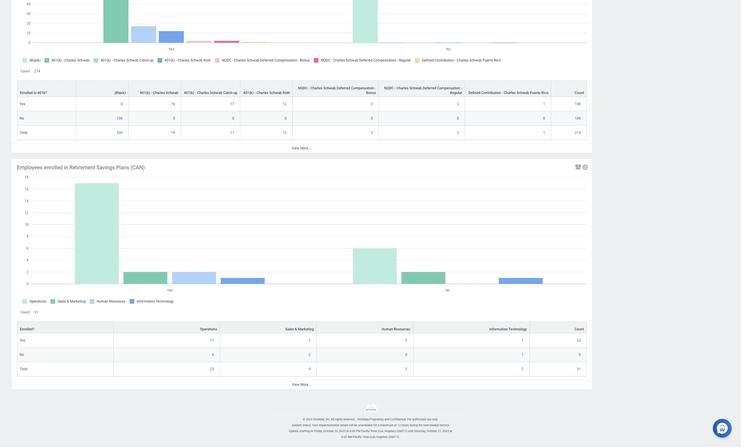 Task type: vqa. For each thing, say whether or not it's contained in the screenshot.


Task type: locate. For each thing, give the bounding box(es) containing it.
17 inside employees enrolled in retirement savings plans (can) element
[[210, 339, 214, 343]]

defined
[[469, 91, 481, 95]]

1 vertical spatial 214 button
[[575, 131, 582, 135]]

1 401(k) from the left
[[140, 91, 150, 95]]

0 horizontal spatial october
[[324, 430, 334, 433]]

2 more from the top
[[301, 383, 309, 387]]

october down weekly
[[427, 430, 438, 433]]

on
[[311, 430, 314, 433]]

(gmt- up 7).
[[397, 430, 405, 433]]

1 74 from the top
[[171, 102, 175, 106]]

1 vertical spatial 31
[[577, 368, 581, 372]]

1 vertical spatial 74 button
[[171, 131, 176, 135]]

1 vertical spatial view more ... link
[[12, 380, 593, 390]]

22
[[577, 339, 581, 343]]

1 vertical spatial ...
[[310, 383, 312, 387]]

214 up enrolled in 401k? popup button
[[34, 69, 40, 73]]

compensation up regular
[[438, 86, 461, 90]]

deferred for regular
[[423, 86, 437, 90]]

401(k) - charles schwab button
[[129, 81, 181, 97]]

hours
[[402, 424, 409, 427]]

row containing enrolled?
[[17, 322, 588, 334]]

view more ... inside employees enrolled in retirement savings plans (can) element
[[292, 383, 312, 387]]

1 view from the top
[[292, 146, 300, 151]]

74 for 106
[[171, 131, 175, 135]]

(can)
[[131, 165, 145, 171]]

0 vertical spatial view more ...
[[292, 146, 312, 151]]

0 vertical spatial 74 button
[[171, 102, 176, 107]]

0 horizontal spatial 214 button
[[34, 69, 41, 74]]

0 vertical spatial 12 button
[[283, 102, 288, 107]]

compensation up bonus
[[351, 86, 374, 90]]

authorized
[[413, 418, 427, 422]]

1 vertical spatial (gmt-
[[389, 436, 397, 439]]

enrolled?
[[20, 328, 34, 332]]

401(k) - charles schwab catch-up
[[184, 91, 238, 95]]

1 vertical spatial (los
[[370, 436, 376, 439]]

106 for 0
[[117, 117, 123, 121]]

2 vertical spatial 12
[[398, 424, 401, 427]]

pacific
[[361, 430, 370, 433], [353, 436, 362, 439]]

workday,
[[314, 418, 325, 422]]

1 vertical spatial view
[[292, 383, 300, 387]]

1 compensation from the left
[[351, 86, 374, 90]]

2 view from the top
[[292, 383, 300, 387]]

12 button for 106
[[283, 131, 288, 135]]

12
[[283, 102, 287, 106], [283, 131, 287, 135], [398, 424, 401, 427]]

2023 right 21,
[[443, 430, 449, 433]]

0 vertical spatial 17 button
[[231, 102, 235, 107]]

operations
[[200, 328, 217, 332]]

0 horizontal spatial deferred
[[337, 86, 351, 90]]

yes inside employees enrolled in 401(k) or roth plans (usa) element
[[20, 102, 25, 106]]

1 vertical spatial 12 button
[[283, 131, 288, 135]]

deferred inside nqdc - charles schwab deferred compensation - regular
[[423, 86, 437, 90]]

yes
[[20, 102, 25, 106], [20, 339, 25, 343]]

at right 21,
[[450, 430, 453, 433]]

1 horizontal spatial (los
[[378, 430, 384, 433]]

2 deferred from the left
[[423, 86, 437, 90]]

confidential.
[[391, 418, 407, 422]]

(gmt- down of
[[389, 436, 397, 439]]

...
[[310, 146, 312, 151], [310, 383, 312, 387]]

1 horizontal spatial at
[[450, 430, 453, 433]]

count button up 108
[[552, 81, 587, 97]]

31 up enrolled?
[[34, 311, 38, 315]]

count
[[21, 69, 30, 73], [575, 91, 585, 95], [21, 311, 30, 315], [575, 328, 585, 332]]

0 horizontal spatial (gmt-
[[389, 436, 397, 439]]

1 horizontal spatial 401(k)
[[184, 91, 194, 95]]

no
[[20, 117, 24, 121], [20, 353, 24, 357]]

0 vertical spatial 31 button
[[34, 310, 39, 315]]

compensation
[[351, 86, 374, 90], [438, 86, 461, 90]]

compensation inside nqdc - charles schwab deferred compensation - regular
[[438, 86, 461, 90]]

0 vertical spatial total
[[20, 131, 28, 135]]

1 horizontal spatial 31
[[577, 368, 581, 372]]

0 vertical spatial view more ... link
[[12, 144, 593, 153]]

charles for 401(k) - charles schwab roth
[[257, 91, 269, 95]]

total inside employees enrolled in 401(k) or roth plans (usa) element
[[20, 131, 28, 135]]

3 401(k) from the left
[[244, 91, 254, 95]]

214 button down 108 button
[[575, 131, 582, 135]]

will
[[349, 424, 354, 427]]

2 nqdc from the left
[[385, 86, 394, 90]]

no for enrolled in 401k?
[[20, 117, 24, 121]]

schwab inside nqdc - charles schwab deferred compensation - regular
[[410, 86, 422, 90]]

0 vertical spatial 214
[[34, 69, 40, 73]]

charles for nqdc - charles schwab deferred compensation - bonus
[[311, 86, 323, 90]]

2 no from the top
[[20, 353, 24, 357]]

up
[[234, 91, 238, 95]]

74 for 0
[[171, 102, 175, 106]]

1 yes from the top
[[20, 102, 25, 106]]

yes down enrolled?
[[20, 339, 25, 343]]

1 horizontal spatial compensation
[[438, 86, 461, 90]]

no down enrolled?
[[20, 353, 24, 357]]

31 down 9
[[577, 368, 581, 372]]

1 horizontal spatial 214 button
[[575, 131, 582, 135]]

214
[[34, 69, 40, 73], [575, 131, 581, 135]]

status:
[[303, 424, 312, 427]]

schwab inside nqdc - charles schwab deferred compensation - bonus
[[324, 86, 336, 90]]

401(k) for 401(k) - charles schwab catch-up
[[184, 91, 194, 95]]

0 horizontal spatial 31 button
[[34, 310, 39, 315]]

service
[[440, 424, 450, 427]]

0 vertical spatial 214 button
[[34, 69, 41, 74]]

view inside employees enrolled in retirement savings plans (can) element
[[292, 383, 300, 387]]

catch-
[[223, 91, 234, 95]]

2 horizontal spatial 401(k)
[[244, 91, 254, 95]]

angeles) down maximum
[[385, 430, 396, 433]]

1 horizontal spatial 6:00
[[350, 430, 356, 433]]

31 button down 9
[[577, 367, 582, 372]]

1 horizontal spatial deferred
[[423, 86, 437, 90]]

2 button
[[371, 102, 374, 107], [457, 102, 460, 107], [371, 131, 374, 135], [457, 131, 460, 135], [309, 339, 312, 343], [406, 339, 409, 343], [309, 353, 312, 358], [406, 367, 409, 372], [522, 367, 525, 372]]

schwab for 401(k) - charles schwab
[[166, 91, 178, 95]]

12 for 0
[[283, 102, 287, 106]]

0 horizontal spatial 31
[[34, 311, 38, 315]]

1 vertical spatial angeles)
[[377, 436, 388, 439]]

106 for 2
[[117, 131, 123, 135]]

17 button for 0
[[231, 102, 235, 107]]

17 for 106
[[231, 131, 234, 135]]

compensation for regular
[[438, 86, 461, 90]]

... inside employees enrolled in 401(k) or roth plans (usa) element
[[310, 146, 312, 151]]

pacific down unavailable
[[361, 430, 370, 433]]

nqdc
[[298, 86, 308, 90], [385, 86, 394, 90]]

2
[[371, 102, 373, 106], [457, 102, 459, 106], [371, 131, 373, 135], [457, 131, 459, 135], [309, 339, 311, 343], [406, 339, 408, 343], [309, 353, 311, 357], [406, 368, 408, 372], [522, 368, 524, 372]]

214 button
[[34, 69, 41, 74], [575, 131, 582, 135]]

tenant
[[340, 424, 349, 427]]

human resources button
[[317, 322, 414, 334]]

1 vertical spatial more
[[301, 383, 309, 387]]

1 horizontal spatial october
[[427, 430, 438, 433]]

1 more from the top
[[301, 146, 309, 151]]

angeles) down "a"
[[377, 436, 388, 439]]

1 vertical spatial time
[[363, 436, 369, 439]]

0 horizontal spatial at
[[347, 430, 349, 433]]

(los down the for
[[370, 436, 376, 439]]

information technology button
[[414, 322, 530, 334]]

106
[[117, 117, 123, 121], [575, 117, 581, 121], [117, 131, 123, 135]]

1 vertical spatial 214
[[575, 131, 581, 135]]

214 button up enrolled in 401k? popup button
[[34, 69, 41, 74]]

31 button
[[34, 310, 39, 315], [577, 367, 582, 372]]

2 12 button from the top
[[283, 131, 288, 135]]

6:00 left pm
[[350, 430, 356, 433]]

view more ... link
[[12, 144, 593, 153], [12, 380, 593, 390]]

1 horizontal spatial in
[[64, 165, 68, 171]]

compensation inside nqdc - charles schwab deferred compensation - bonus
[[351, 86, 374, 90]]

nqdc for nqdc - charles schwab deferred compensation - regular
[[385, 86, 394, 90]]

am
[[348, 436, 353, 439]]

9 button
[[579, 353, 582, 358]]

2 74 from the top
[[171, 131, 175, 135]]

angeles)
[[385, 430, 396, 433], [377, 436, 388, 439]]

1 vertical spatial view more ...
[[292, 383, 312, 387]]

2 view more ... from the top
[[292, 383, 312, 387]]

no down enrolled
[[20, 117, 24, 121]]

6:00 left am
[[342, 436, 347, 439]]

row
[[17, 81, 588, 97], [17, 97, 588, 112], [17, 112, 588, 126], [17, 126, 588, 140], [17, 322, 588, 334], [17, 334, 588, 348], [17, 348, 588, 363], [17, 363, 588, 377]]

108 button
[[575, 102, 582, 107]]

0 vertical spatial more
[[301, 146, 309, 151]]

0 vertical spatial count button
[[552, 81, 587, 97]]

0 vertical spatial 6:00
[[350, 430, 356, 433]]

2 vertical spatial 17
[[210, 339, 214, 343]]

2 401(k) from the left
[[184, 91, 194, 95]]

1 horizontal spatial nqdc
[[385, 86, 394, 90]]

nqdc inside nqdc - charles schwab deferred compensation - bonus
[[298, 86, 308, 90]]

2 74 button from the top
[[171, 131, 176, 135]]

charles
[[311, 86, 323, 90], [397, 86, 409, 90], [153, 91, 165, 95], [197, 91, 209, 95], [257, 91, 269, 95], [504, 91, 516, 95]]

employees
[[17, 165, 43, 171]]

row containing nqdc - charles schwab deferred compensation - bonus
[[17, 81, 588, 97]]

214 for the topmost 214 button
[[34, 69, 40, 73]]

0 vertical spatial yes
[[20, 102, 25, 106]]

31 for 31 button to the top
[[34, 311, 38, 315]]

view inside employees enrolled in 401(k) or roth plans (usa) element
[[292, 146, 300, 151]]

time down the for
[[371, 430, 378, 433]]

october down implementation
[[324, 430, 334, 433]]

31
[[34, 311, 38, 315], [577, 368, 581, 372]]

17 for 0
[[231, 102, 234, 106]]

-
[[309, 86, 310, 90], [375, 86, 376, 90], [395, 86, 396, 90], [462, 86, 463, 90], [151, 91, 152, 95], [195, 91, 196, 95], [255, 91, 256, 95], [502, 91, 504, 95], [356, 418, 357, 422]]

7).
[[397, 436, 400, 439]]

deferred for bonus
[[337, 86, 351, 90]]

0 vertical spatial ...
[[310, 146, 312, 151]]

2 yes from the top
[[20, 339, 25, 343]]

1 74 button from the top
[[171, 102, 176, 107]]

in left 401k?
[[34, 91, 36, 95]]

2023 right 20,
[[339, 430, 346, 433]]

1 horizontal spatial 214
[[575, 131, 581, 135]]

1 vertical spatial 17 button
[[231, 131, 235, 135]]

- inside "401(k) - charles schwab roth" popup button
[[255, 91, 256, 95]]

view more ...
[[292, 146, 312, 151], [292, 383, 312, 387]]

1 row from the top
[[17, 81, 588, 97]]

0 vertical spatial (los
[[378, 430, 384, 433]]

1 vertical spatial 17
[[231, 131, 234, 135]]

proprietary
[[370, 418, 384, 422]]

1 vertical spatial 74
[[171, 131, 175, 135]]

yes inside employees enrolled in retirement savings plans (can) element
[[20, 339, 25, 343]]

214 down 108 button
[[575, 131, 581, 135]]

1 nqdc from the left
[[298, 86, 308, 90]]

2 total from the top
[[20, 368, 28, 372]]

no inside employees enrolled in retirement savings plans (can) element
[[20, 353, 24, 357]]

0 vertical spatial angeles)
[[385, 430, 396, 433]]

7)
[[405, 430, 407, 433]]

of
[[394, 424, 397, 427]]

nqdc for nqdc - charles schwab deferred compensation - bonus
[[298, 86, 308, 90]]

compensation for bonus
[[351, 86, 374, 90]]

footer
[[0, 405, 742, 441]]

charles inside nqdc - charles schwab deferred compensation - bonus
[[311, 86, 323, 90]]

2 view more ... link from the top
[[12, 380, 593, 390]]

1 vertical spatial yes
[[20, 339, 25, 343]]

31 button up enrolled?
[[34, 310, 39, 315]]

1 button
[[544, 102, 547, 107], [544, 131, 547, 135], [522, 339, 525, 343], [522, 353, 525, 358]]

for
[[374, 424, 378, 427]]

0 vertical spatial no
[[20, 117, 24, 121]]

yes down enrolled
[[20, 102, 25, 106]]

at up am
[[347, 430, 349, 433]]

4
[[309, 368, 311, 372]]

2023 right ©
[[306, 418, 313, 422]]

2 compensation from the left
[[438, 86, 461, 90]]

5 row from the top
[[17, 322, 588, 334]]

1 12 button from the top
[[283, 102, 288, 107]]

0 horizontal spatial time
[[363, 436, 369, 439]]

total inside employees enrolled in retirement savings plans (can) element
[[20, 368, 28, 372]]

0 horizontal spatial in
[[34, 91, 36, 95]]

nqdc inside nqdc - charles schwab deferred compensation - regular
[[385, 86, 394, 90]]

your
[[312, 424, 318, 427]]

0 horizontal spatial 401(k)
[[140, 91, 150, 95]]

74 button for 106
[[171, 131, 176, 135]]

time down unavailable
[[363, 436, 369, 439]]

12 for 106
[[283, 131, 287, 135]]

1 vertical spatial 12
[[283, 131, 287, 135]]

yes for enrolled?
[[20, 339, 25, 343]]

deferred
[[337, 86, 351, 90], [423, 86, 437, 90]]

0 vertical spatial 17
[[231, 102, 234, 106]]

1 horizontal spatial (gmt-
[[397, 430, 405, 433]]

enrolled
[[20, 91, 33, 95]]

enrolled
[[44, 165, 63, 171]]

1 vertical spatial total
[[20, 368, 28, 372]]

0 vertical spatial 74
[[171, 102, 175, 106]]

0 horizontal spatial (los
[[370, 436, 376, 439]]

(gmt-
[[397, 430, 405, 433], [389, 436, 397, 439]]

17 button for 106
[[231, 131, 235, 135]]

october
[[324, 430, 334, 433], [427, 430, 438, 433]]

in
[[34, 91, 36, 95], [64, 165, 68, 171]]

0 horizontal spatial nqdc
[[298, 86, 308, 90]]

(los down "a"
[[378, 430, 384, 433]]

deferred inside nqdc - charles schwab deferred compensation - bonus
[[337, 86, 351, 90]]

1 horizontal spatial 31 button
[[577, 367, 582, 372]]

0 vertical spatial time
[[371, 430, 378, 433]]

rico
[[542, 91, 549, 95]]

401(k) for 401(k) - charles schwab
[[140, 91, 150, 95]]

(los
[[378, 430, 384, 433], [370, 436, 376, 439]]

1 deferred from the left
[[337, 86, 351, 90]]

1 vertical spatial no
[[20, 353, 24, 357]]

0 horizontal spatial compensation
[[351, 86, 374, 90]]

0 vertical spatial 12
[[283, 102, 287, 106]]

74 button
[[171, 102, 176, 107], [171, 131, 176, 135]]

no inside employees enrolled in 401(k) or roth plans (usa) element
[[20, 117, 24, 121]]

view more ... inside employees enrolled in 401(k) or roth plans (usa) element
[[292, 146, 312, 151]]

1 view more ... from the top
[[292, 146, 312, 151]]

- inside the defined contribution - charles schwab puerto rico popup button
[[502, 91, 504, 95]]

in right enrolled
[[64, 165, 68, 171]]

0 vertical spatial view
[[292, 146, 300, 151]]

0 horizontal spatial 214
[[34, 69, 40, 73]]

- inside 401(k) - charles schwab popup button
[[151, 91, 152, 95]]

1 no from the top
[[20, 117, 24, 121]]

1 ... from the top
[[310, 146, 312, 151]]

pacific down pm
[[353, 436, 362, 439]]

0 horizontal spatial 6:00
[[342, 436, 347, 439]]

0 vertical spatial 31
[[34, 311, 38, 315]]

count button
[[552, 81, 587, 97], [530, 322, 587, 334]]

1 view more ... link from the top
[[12, 144, 593, 153]]

count button up the 22
[[530, 322, 587, 334]]

0 vertical spatial in
[[34, 91, 36, 95]]

2 ... from the top
[[310, 383, 312, 387]]

1 total from the top
[[20, 131, 28, 135]]

1 vertical spatial in
[[64, 165, 68, 171]]

1 horizontal spatial time
[[371, 430, 378, 433]]

and
[[385, 418, 390, 422]]

total
[[20, 131, 28, 135], [20, 368, 28, 372]]

charles inside nqdc - charles schwab deferred compensation - regular
[[397, 86, 409, 90]]

employees enrolled in retirement savings plans (can)
[[17, 165, 145, 171]]

information technology
[[490, 328, 527, 332]]



Task type: describe. For each thing, give the bounding box(es) containing it.
use
[[427, 418, 432, 422]]

inc.
[[326, 418, 331, 422]]

operations button
[[114, 322, 220, 334]]

4 button
[[309, 367, 312, 372]]

pm
[[356, 430, 361, 433]]

regular
[[451, 91, 463, 95]]

marketing
[[298, 328, 314, 332]]

23 button
[[210, 367, 215, 372]]

3 row from the top
[[17, 112, 588, 126]]

footer containing © 2023 workday, inc. all rights reserved. - workday proprietary and confidential. for authorized use only. system status: your implementation tenant will be unavailable for a maximum of 12 hours during the next weekly service update; starting on friday, october 20, 2023 at 6:00 pm pacific time (los angeles) (gmt-7) until saturday, october 21, 2023 at 6:00 am pacific time (los angeles) (gmt-7).
[[0, 405, 742, 441]]

maximum
[[381, 424, 394, 427]]

2 vertical spatial 17 button
[[210, 339, 215, 343]]

plans
[[116, 165, 129, 171]]

401(k) - charles schwab roth button
[[241, 81, 293, 97]]

in inside popup button
[[34, 91, 36, 95]]

23
[[210, 368, 214, 372]]

workday
[[358, 418, 369, 422]]

view for 1st view more ... link
[[292, 146, 300, 151]]

1 vertical spatial count button
[[530, 322, 587, 334]]

(blank) button
[[76, 81, 129, 97]]

401(k) - charles schwab roth
[[244, 91, 290, 95]]

0 horizontal spatial 2023
[[306, 418, 313, 422]]

2 row from the top
[[17, 97, 588, 112]]

for
[[408, 418, 412, 422]]

puerto
[[531, 91, 541, 95]]

human
[[382, 328, 393, 332]]

20,
[[335, 430, 339, 433]]

total for enrolled in 401k?
[[20, 131, 28, 135]]

nqdc - charles schwab deferred compensation - regular button
[[379, 81, 465, 97]]

0 inside employees enrolled in retirement savings plans (can) element
[[406, 353, 408, 357]]

nqdc - charles schwab deferred compensation - bonus button
[[293, 81, 379, 97]]

schwab for nqdc - charles schwab deferred compensation - bonus
[[324, 86, 336, 90]]

74 button for 0
[[171, 102, 176, 107]]

6 button
[[212, 353, 215, 358]]

401(k) - charles schwab catch-up button
[[181, 81, 240, 97]]

retirement
[[70, 165, 95, 171]]

weekly
[[430, 424, 439, 427]]

8 row from the top
[[17, 363, 588, 377]]

view for 1st view more ... link from the bottom
[[292, 383, 300, 387]]

0 vertical spatial (gmt-
[[397, 430, 405, 433]]

reserved.
[[344, 418, 356, 422]]

106 button for 2
[[117, 131, 124, 135]]

&
[[295, 328, 297, 332]]

- inside the 401(k) - charles schwab catch-up popup button
[[195, 91, 196, 95]]

108
[[575, 102, 581, 106]]

yes for enrolled in 401k?
[[20, 102, 25, 106]]

count up enrolled?
[[21, 311, 30, 315]]

technology
[[509, 328, 527, 332]]

214 for bottommost 214 button
[[575, 131, 581, 135]]

schwab for nqdc - charles schwab deferred compensation - regular
[[410, 86, 422, 90]]

sales
[[286, 328, 294, 332]]

total for enrolled?
[[20, 368, 28, 372]]

starting
[[300, 430, 310, 433]]

next
[[424, 424, 429, 427]]

nqdc - charles schwab deferred compensation - regular
[[385, 86, 463, 95]]

defined contribution - charles schwab puerto rico
[[469, 91, 549, 95]]

all
[[331, 418, 335, 422]]

roth
[[283, 91, 290, 95]]

6
[[212, 353, 214, 357]]

contribution
[[482, 91, 501, 95]]

4 row from the top
[[17, 126, 588, 140]]

1 vertical spatial pacific
[[353, 436, 362, 439]]

0 vertical spatial pacific
[[361, 430, 370, 433]]

resources
[[394, 328, 411, 332]]

21,
[[438, 430, 442, 433]]

unavailable
[[358, 424, 373, 427]]

sales & marketing button
[[220, 322, 317, 334]]

106 button for 0
[[117, 116, 124, 121]]

1 october from the left
[[324, 430, 334, 433]]

401k?
[[37, 91, 47, 95]]

saturday,
[[415, 430, 426, 433]]

information
[[490, 328, 508, 332]]

- inside © 2023 workday, inc. all rights reserved. - workday proprietary and confidential. for authorized use only. system status: your implementation tenant will be unavailable for a maximum of 12 hours during the next weekly service update; starting on friday, october 20, 2023 at 6:00 pm pacific time (los angeles) (gmt-7) until saturday, october 21, 2023 at 6:00 am pacific time (los angeles) (gmt-7).
[[356, 418, 357, 422]]

until
[[408, 430, 414, 433]]

defined contribution - charles schwab puerto rico button
[[466, 81, 552, 97]]

enrolled in 401k?
[[20, 91, 47, 95]]

bonus
[[367, 91, 376, 95]]

1 vertical spatial 6:00
[[342, 436, 347, 439]]

during
[[410, 424, 418, 427]]

count up 108 button
[[575, 91, 585, 95]]

1 vertical spatial 31 button
[[577, 367, 582, 372]]

charles for 401(k) - charles schwab catch-up
[[197, 91, 209, 95]]

configure employees enrolled in retirement savings plans (can) image
[[583, 164, 589, 171]]

2 at from the left
[[450, 430, 453, 433]]

employees enrolled in 401(k) or roth plans (usa) element
[[12, 0, 593, 153]]

update;
[[289, 430, 299, 433]]

31 for the bottommost 31 button
[[577, 368, 581, 372]]

2 october from the left
[[427, 430, 438, 433]]

... inside employees enrolled in retirement savings plans (can) element
[[310, 383, 312, 387]]

nqdc - charles schwab deferred compensation - bonus
[[298, 86, 376, 95]]

system
[[292, 424, 302, 427]]

schwab for 401(k) - charles schwab roth
[[270, 91, 282, 95]]

rights
[[336, 418, 343, 422]]

schwab for 401(k) - charles schwab catch-up
[[210, 91, 223, 95]]

employees enrolled in retirement savings plans (can) element
[[12, 159, 593, 390]]

no for enrolled?
[[20, 353, 24, 357]]

401(k) for 401(k) - charles schwab roth
[[244, 91, 254, 95]]

enrolled? button
[[17, 322, 113, 334]]

12 button for 0
[[283, 102, 288, 107]]

enrolled in 401k? button
[[17, 81, 76, 97]]

© 2023 workday, inc. all rights reserved. - workday proprietary and confidential. for authorized use only. system status: your implementation tenant will be unavailable for a maximum of 12 hours during the next weekly service update; starting on friday, october 20, 2023 at 6:00 pm pacific time (los angeles) (gmt-7) until saturday, october 21, 2023 at 6:00 am pacific time (los angeles) (gmt-7).
[[289, 418, 453, 439]]

1 horizontal spatial 2023
[[339, 430, 346, 433]]

more inside employees enrolled in retirement savings plans (can) element
[[301, 383, 309, 387]]

22 button
[[577, 339, 582, 343]]

a
[[378, 424, 380, 427]]

2 horizontal spatial 2023
[[443, 430, 449, 433]]

12 inside © 2023 workday, inc. all rights reserved. - workday proprietary and confidential. for authorized use only. system status: your implementation tenant will be unavailable for a maximum of 12 hours during the next weekly service update; starting on friday, october 20, 2023 at 6:00 pm pacific time (los angeles) (gmt-7) until saturday, october 21, 2023 at 6:00 am pacific time (los angeles) (gmt-7).
[[398, 424, 401, 427]]

charles for 401(k) - charles schwab
[[153, 91, 165, 95]]

©
[[303, 418, 306, 422]]

7 row from the top
[[17, 348, 588, 363]]

6 row from the top
[[17, 334, 588, 348]]

configure and view chart data image
[[575, 164, 582, 171]]

human resources
[[382, 328, 411, 332]]

savings
[[97, 165, 115, 171]]

sales & marketing
[[286, 328, 314, 332]]

count up enrolled
[[21, 69, 30, 73]]

the
[[419, 424, 423, 427]]

more inside employees enrolled in 401(k) or roth plans (usa) element
[[301, 146, 309, 151]]

friday,
[[315, 430, 323, 433]]

count up "22" button
[[575, 328, 585, 332]]

implementation
[[319, 424, 340, 427]]

only.
[[433, 418, 439, 422]]

(blank)
[[115, 91, 126, 95]]

charles for nqdc - charles schwab deferred compensation - regular
[[397, 86, 409, 90]]

1 at from the left
[[347, 430, 349, 433]]

be
[[355, 424, 358, 427]]

401(k) - charles schwab
[[140, 91, 178, 95]]



